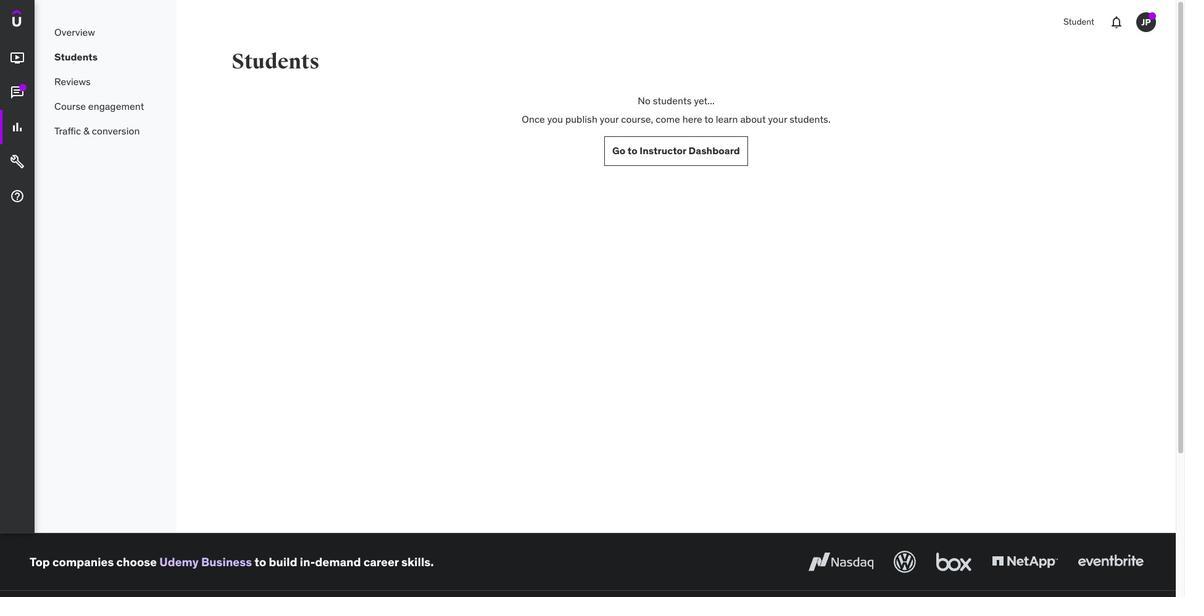 Task type: describe. For each thing, give the bounding box(es) containing it.
1 horizontal spatial to
[[628, 145, 638, 157]]

traffic & conversion link
[[35, 119, 177, 143]]

students link
[[35, 44, 177, 69]]

go
[[613, 145, 626, 157]]

you have alerts image
[[1149, 12, 1157, 20]]

overview link
[[35, 20, 177, 44]]

skills.
[[402, 555, 434, 570]]

you
[[548, 113, 563, 126]]

instructor
[[640, 145, 687, 157]]

publish
[[566, 113, 598, 126]]

build
[[269, 555, 297, 570]]

2 medium image from the top
[[10, 120, 25, 135]]

career
[[364, 555, 399, 570]]

top companies choose udemy business to build in-demand career skills.
[[30, 555, 434, 570]]

conversion
[[92, 125, 140, 137]]

dashboard
[[689, 145, 740, 157]]

top
[[30, 555, 50, 570]]

0 vertical spatial to
[[705, 113, 714, 126]]

no
[[638, 94, 651, 107]]

yet...
[[694, 94, 715, 107]]

udemy business link
[[160, 555, 252, 570]]

students
[[653, 94, 692, 107]]

once you publish your course, come here to learn about your students.
[[522, 113, 831, 126]]

netapp image
[[990, 549, 1061, 576]]

students.
[[790, 113, 831, 126]]

learn
[[716, 113, 738, 126]]

come
[[656, 113, 680, 126]]

notifications image
[[1110, 15, 1124, 30]]

jp link
[[1132, 7, 1161, 37]]

demand
[[315, 555, 361, 570]]

companies
[[52, 555, 114, 570]]

nasdaq image
[[806, 549, 877, 576]]

here
[[683, 113, 703, 126]]



Task type: vqa. For each thing, say whether or not it's contained in the screenshot.
Overview
yes



Task type: locate. For each thing, give the bounding box(es) containing it.
reviews
[[54, 75, 91, 88]]

business
[[201, 555, 252, 570]]

0 horizontal spatial to
[[255, 555, 266, 570]]

1 horizontal spatial students
[[232, 49, 320, 75]]

2 your from the left
[[768, 113, 787, 126]]

traffic
[[54, 125, 81, 137]]

students inside 'link'
[[54, 51, 98, 63]]

to right here
[[705, 113, 714, 126]]

0 horizontal spatial your
[[600, 113, 619, 126]]

go to instructor dashboard link
[[605, 136, 748, 166]]

reviews link
[[35, 69, 177, 94]]

2 vertical spatial to
[[255, 555, 266, 570]]

your
[[600, 113, 619, 126], [768, 113, 787, 126]]

medium image
[[10, 51, 25, 66]]

udemy
[[160, 555, 199, 570]]

engagement
[[88, 100, 144, 112]]

your right about on the top
[[768, 113, 787, 126]]

medium image
[[10, 85, 25, 100], [10, 120, 25, 135], [10, 154, 25, 169], [10, 189, 25, 204]]

eventbrite image
[[1076, 549, 1147, 576]]

student link
[[1057, 7, 1102, 37]]

about
[[741, 113, 766, 126]]

2 horizontal spatial to
[[705, 113, 714, 126]]

4 medium image from the top
[[10, 189, 25, 204]]

course,
[[621, 113, 654, 126]]

to left the build
[[255, 555, 266, 570]]

once
[[522, 113, 545, 126]]

jp
[[1142, 16, 1151, 28]]

course engagement
[[54, 100, 144, 112]]

to right go
[[628, 145, 638, 157]]

0 horizontal spatial students
[[54, 51, 98, 63]]

students
[[232, 49, 320, 75], [54, 51, 98, 63]]

your right publish
[[600, 113, 619, 126]]

in-
[[300, 555, 315, 570]]

course engagement link
[[35, 94, 177, 119]]

course
[[54, 100, 86, 112]]

1 vertical spatial to
[[628, 145, 638, 157]]

1 your from the left
[[600, 113, 619, 126]]

traffic & conversion
[[54, 125, 140, 137]]

3 medium image from the top
[[10, 154, 25, 169]]

no students yet...
[[638, 94, 715, 107]]

&
[[83, 125, 89, 137]]

student
[[1064, 16, 1095, 27]]

udemy image
[[12, 10, 69, 31]]

overview
[[54, 26, 95, 38]]

go to instructor dashboard
[[613, 145, 740, 157]]

1 medium image from the top
[[10, 85, 25, 100]]

to
[[705, 113, 714, 126], [628, 145, 638, 157], [255, 555, 266, 570]]

volkswagen image
[[892, 549, 919, 576]]

box image
[[934, 549, 975, 576]]

choose
[[116, 555, 157, 570]]

1 horizontal spatial your
[[768, 113, 787, 126]]



